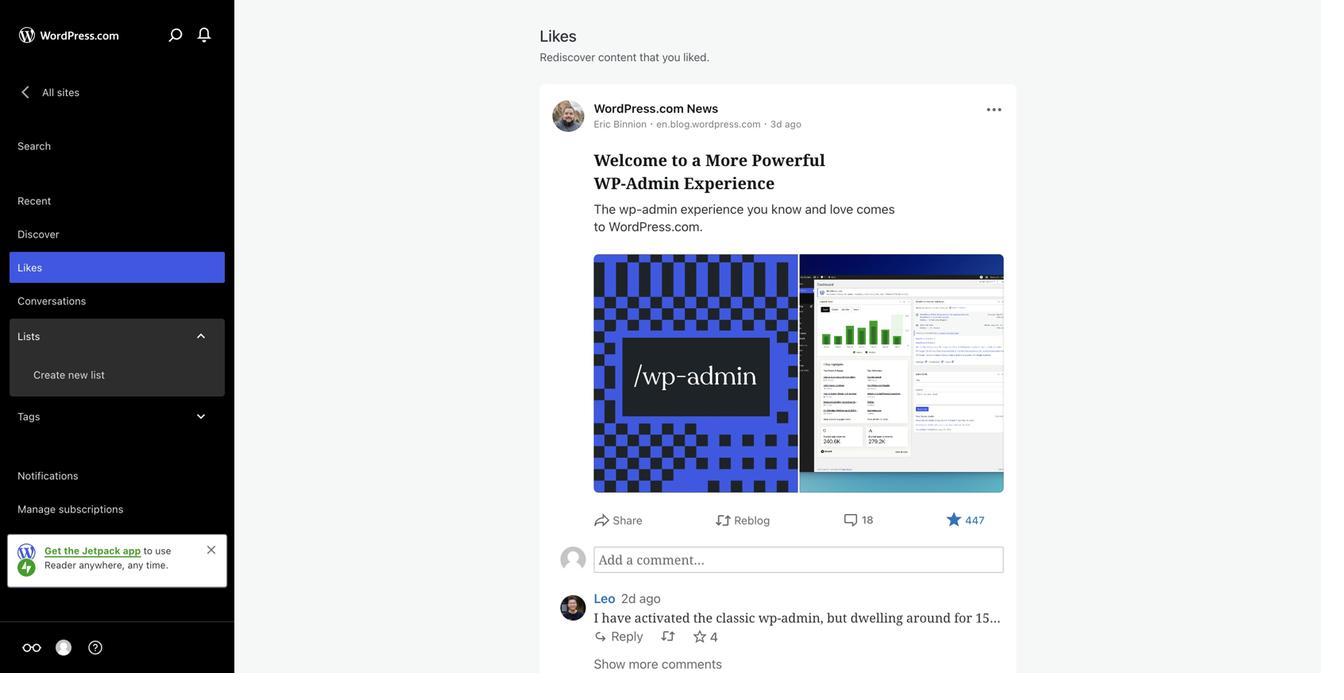 Task type: describe. For each thing, give the bounding box(es) containing it.
1 vertical spatial greg robinson image
[[56, 640, 72, 656]]

mins,
[[594, 629, 627, 646]]

0 vertical spatial is
[[928, 629, 938, 646]]

admin,
[[781, 609, 824, 626]]

1 list item from the top
[[1314, 56, 1321, 130]]

18 button
[[843, 512, 874, 528]]

admin
[[626, 172, 680, 194]]

1 horizontal spatial for
[[954, 609, 972, 626]]

dwelling
[[851, 609, 903, 626]]

reader
[[44, 559, 76, 571]]

likes for likes
[[17, 261, 42, 273]]

leaving
[[803, 649, 848, 666]]

recent link
[[10, 185, 225, 216]]

to wordpress.com.
[[594, 219, 703, 234]]

conversations
[[17, 295, 86, 307]]

1 vertical spatial for
[[924, 649, 942, 666]]

notifications
[[17, 470, 78, 482]]

tags
[[17, 410, 40, 422]]

i have activated the classic wp-admin, but dwelling around for 15 mins, i think the changes are very subtle. most notable is classic wp-admin is now 'narrower', thus leaving more space for the layout.
[[594, 609, 990, 673]]

wp-
[[594, 172, 626, 194]]

recent
[[17, 195, 51, 207]]

eric binnion image
[[553, 100, 584, 132]]

manage subscriptions
[[17, 503, 123, 515]]

wp- inside the welcome to a more powerful wp-admin experience the wp-admin experience you know and love comes to wordpress.com.
[[619, 201, 642, 217]]

reblog button
[[715, 512, 770, 529]]

now
[[672, 649, 699, 666]]

conversations link
[[10, 285, 225, 316]]

wordpress.com news eric binnion · en.blog.wordpress.com · 3d ago
[[594, 101, 802, 130]]

binnion
[[614, 118, 647, 130]]

to inside to use reader anywhere, any time.
[[144, 545, 153, 556]]

experience
[[681, 201, 744, 217]]

2d
[[621, 591, 636, 606]]

rediscover
[[540, 50, 595, 64]]

changes
[[697, 629, 746, 646]]

toggle menu image
[[985, 100, 1004, 119]]

0 horizontal spatial ago
[[639, 591, 661, 606]]

3d
[[770, 118, 782, 130]]

15
[[976, 609, 990, 626]]

welcome to a more powerful wp-admin experience link
[[594, 149, 1004, 195]]

time.
[[146, 559, 169, 571]]

notable
[[879, 629, 925, 646]]

any
[[128, 559, 143, 571]]

more inside show more comments button
[[629, 656, 658, 671]]

turn this comment into its own post button
[[661, 629, 675, 643]]

use
[[155, 545, 171, 556]]

search link
[[10, 130, 225, 161]]

you
[[747, 201, 768, 217]]

admin inside the welcome to a more powerful wp-admin experience the wp-admin experience you know and love comes to wordpress.com.
[[642, 201, 677, 217]]

discover link
[[10, 219, 225, 250]]

subscriptions
[[59, 503, 123, 515]]

1 horizontal spatial i
[[630, 629, 635, 646]]

18
[[862, 514, 874, 526]]

reply button
[[594, 629, 643, 644]]

1 · from the left
[[650, 116, 653, 130]]

the up the 4 button
[[693, 609, 713, 626]]

welcome to a more powerful wp-admin experience the wp-admin experience you know and love comes to wordpress.com.
[[594, 149, 895, 234]]

reblog image
[[661, 629, 675, 643]]

and
[[805, 201, 827, 217]]

the up reader
[[64, 545, 80, 556]]

activated
[[635, 609, 690, 626]]

share button
[[594, 512, 643, 529]]

leo link
[[594, 589, 616, 606]]

the up "now"
[[674, 629, 693, 646]]

447
[[965, 514, 985, 526]]

comments
[[662, 656, 722, 671]]

lists
[[17, 330, 40, 342]]

create new list
[[33, 369, 105, 381]]

Add a comment… text field
[[594, 547, 1004, 573]]

likes for likes rediscover content that you liked.
[[540, 26, 577, 45]]



Task type: locate. For each thing, give the bounding box(es) containing it.
0 vertical spatial admin
[[642, 201, 677, 217]]

dismiss image
[[205, 544, 218, 556]]

is
[[928, 629, 938, 646], [659, 649, 669, 666]]

likes up the rediscover
[[540, 26, 577, 45]]

jetpack
[[82, 545, 120, 556]]

sites
[[57, 86, 80, 98]]

2 · from the left
[[764, 116, 767, 130]]

likes rediscover content that you liked.
[[540, 26, 710, 64]]

most
[[846, 629, 876, 646]]

more inside i have activated the classic wp-admin, but dwelling around for 15 mins, i think the changes are very subtle. most notable is classic wp-admin is now 'narrower', thus leaving more space for the layout.
[[851, 649, 883, 666]]

0 vertical spatial keyboard_arrow_down image
[[193, 328, 209, 344]]

1 vertical spatial admin
[[617, 649, 656, 666]]

1 vertical spatial wp-
[[759, 609, 781, 626]]

1 horizontal spatial ago
[[785, 118, 802, 130]]

2d ago link
[[621, 591, 661, 606]]

0 vertical spatial i
[[594, 609, 599, 626]]

1 vertical spatial likes
[[17, 261, 42, 273]]

greg robinson image up leo icon
[[561, 547, 586, 572]]

wp- up are
[[759, 609, 781, 626]]

share
[[613, 514, 643, 527]]

admin down reply
[[617, 649, 656, 666]]

you liked.
[[662, 50, 710, 64]]

· left 3d
[[764, 116, 767, 130]]

very
[[772, 629, 800, 646]]

eric
[[594, 118, 611, 130]]

is down turn this comment into its own post button
[[659, 649, 669, 666]]

en.blog.wordpress.com link
[[656, 118, 761, 130]]

1 horizontal spatial likes
[[540, 26, 577, 45]]

reblog
[[734, 514, 770, 527]]

keyboard_arrow_down image for lists
[[193, 328, 209, 344]]

· down wordpress.com news link
[[650, 116, 653, 130]]

search
[[17, 140, 51, 152]]

manage
[[17, 503, 56, 515]]

leo image
[[561, 595, 586, 621]]

experience
[[684, 172, 775, 194]]

get
[[44, 545, 61, 556]]

admin inside i have activated the classic wp-admin, but dwelling around for 15 mins, i think the changes are very subtle. most notable is classic wp-admin is now 'narrower', thus leaving more space for the layout.
[[617, 649, 656, 666]]

0 horizontal spatial i
[[594, 609, 599, 626]]

content
[[598, 50, 637, 64]]

4 button
[[693, 628, 718, 646]]

to inside the welcome to a more powerful wp-admin experience the wp-admin experience you know and love comes to wordpress.com.
[[672, 149, 688, 171]]

reader image
[[22, 638, 41, 657]]

space
[[887, 649, 920, 666]]

greg robinson image
[[561, 547, 586, 572], [56, 640, 72, 656]]

2 list item from the top
[[1314, 130, 1321, 189]]

2 horizontal spatial wp-
[[759, 609, 781, 626]]

create new list link
[[10, 359, 225, 390]]

1 vertical spatial classic
[[941, 629, 980, 646]]

group
[[561, 547, 1004, 573]]

en.blog.wordpress.com
[[656, 118, 761, 130]]

think
[[638, 629, 671, 646]]

447 button
[[946, 511, 985, 530]]

greg robinson image right 'reader' image
[[56, 640, 72, 656]]

0 vertical spatial wp-
[[619, 201, 642, 217]]

wp-
[[619, 201, 642, 217], [759, 609, 781, 626], [594, 649, 617, 666]]

show more comments
[[594, 656, 722, 671]]

wordpress.com
[[594, 101, 684, 115]]

ago
[[785, 118, 802, 130], [639, 591, 661, 606]]

·
[[650, 116, 653, 130], [764, 116, 767, 130]]

ago inside wordpress.com news eric binnion · en.blog.wordpress.com · 3d ago
[[785, 118, 802, 130]]

0 vertical spatial classic
[[716, 609, 755, 626]]

classic up changes
[[716, 609, 755, 626]]

0 vertical spatial for
[[954, 609, 972, 626]]

0 horizontal spatial wp-
[[594, 649, 617, 666]]

powerful
[[752, 149, 826, 171]]

1 horizontal spatial more
[[851, 649, 883, 666]]

show
[[594, 656, 626, 671]]

classic down 15
[[941, 629, 980, 646]]

0 horizontal spatial classic
[[716, 609, 755, 626]]

the down around
[[945, 649, 964, 666]]

app
[[123, 545, 141, 556]]

0 horizontal spatial likes
[[17, 261, 42, 273]]

news
[[687, 101, 718, 115]]

create
[[33, 369, 65, 381]]

love
[[830, 201, 853, 217]]

1 horizontal spatial ·
[[764, 116, 767, 130]]

1 vertical spatial i
[[630, 629, 635, 646]]

a
[[692, 149, 701, 171]]

1 vertical spatial is
[[659, 649, 669, 666]]

leo
[[594, 591, 616, 606]]

more down think
[[629, 656, 658, 671]]

around
[[907, 609, 951, 626]]

1 horizontal spatial wp-
[[619, 201, 642, 217]]

is down around
[[928, 629, 938, 646]]

that
[[640, 50, 659, 64]]

thus
[[774, 649, 800, 666]]

ago right 3d
[[785, 118, 802, 130]]

all sites link
[[10, 75, 87, 109]]

the
[[594, 201, 616, 217]]

keyboard_arrow_down image inside lists link
[[193, 328, 209, 344]]

wp- up layout.
[[594, 649, 617, 666]]

i
[[594, 609, 599, 626], [630, 629, 635, 646]]

0 horizontal spatial ·
[[650, 116, 653, 130]]

admin
[[642, 201, 677, 217], [617, 649, 656, 666]]

to left use in the left bottom of the page
[[144, 545, 153, 556]]

all
[[42, 86, 54, 98]]

2 vertical spatial wp-
[[594, 649, 617, 666]]

anywhere,
[[79, 559, 125, 571]]

1 horizontal spatial to
[[672, 149, 688, 171]]

wordpress.com news link
[[594, 101, 718, 115]]

1 horizontal spatial is
[[928, 629, 938, 646]]

keyboard_arrow_down image for tags
[[193, 408, 209, 424]]

have
[[602, 609, 631, 626]]

0 vertical spatial to
[[672, 149, 688, 171]]

leo 2d ago
[[594, 591, 661, 606]]

i left think
[[630, 629, 635, 646]]

classic
[[716, 609, 755, 626], [941, 629, 980, 646]]

i left 'have'
[[594, 609, 599, 626]]

lists link
[[10, 319, 225, 354]]

'narrower',
[[702, 649, 770, 666]]

2 keyboard_arrow_down image from the top
[[193, 408, 209, 424]]

0 horizontal spatial is
[[659, 649, 669, 666]]

eric binnion link
[[594, 118, 647, 130]]

list
[[91, 369, 105, 381]]

1 keyboard_arrow_down image from the top
[[193, 328, 209, 344]]

likes inside likes rediscover content that you liked.
[[540, 26, 577, 45]]

likes link
[[10, 252, 225, 283]]

manage subscriptions link
[[10, 493, 225, 524]]

get the jetpack app
[[44, 545, 141, 556]]

0 vertical spatial likes
[[540, 26, 577, 45]]

ago right 2d
[[639, 591, 661, 606]]

1 horizontal spatial classic
[[941, 629, 980, 646]]

1 horizontal spatial greg robinson image
[[561, 547, 586, 572]]

1 vertical spatial to
[[144, 545, 153, 556]]

more down most
[[851, 649, 883, 666]]

new
[[68, 369, 88, 381]]

0 horizontal spatial for
[[924, 649, 942, 666]]

are
[[749, 629, 769, 646]]

tags link
[[10, 399, 225, 434]]

keyboard_arrow_down image inside tags link
[[193, 408, 209, 424]]

keyboard_arrow_down image
[[193, 328, 209, 344], [193, 408, 209, 424]]

subtle.
[[803, 629, 843, 646]]

0 horizontal spatial more
[[629, 656, 658, 671]]

show more comments button
[[594, 652, 722, 673]]

for right space
[[924, 649, 942, 666]]

1 vertical spatial ago
[[639, 591, 661, 606]]

wp- up 'to wordpress.com.'
[[619, 201, 642, 217]]

but
[[827, 609, 847, 626]]

for left 15
[[954, 609, 972, 626]]

comes
[[857, 201, 895, 217]]

notifications link
[[10, 460, 225, 491]]

likes down discover
[[17, 261, 42, 273]]

discover
[[17, 228, 59, 240]]

more
[[851, 649, 883, 666], [629, 656, 658, 671]]

0 horizontal spatial to
[[144, 545, 153, 556]]

for
[[954, 609, 972, 626], [924, 649, 942, 666]]

3d ago link
[[770, 118, 802, 130]]

0 horizontal spatial greg robinson image
[[56, 640, 72, 656]]

to use reader anywhere, any time.
[[44, 545, 171, 571]]

0 vertical spatial ago
[[785, 118, 802, 130]]

to left the a
[[672, 149, 688, 171]]

admin up 'to wordpress.com.'
[[642, 201, 677, 217]]

layout.
[[594, 669, 635, 673]]

more
[[706, 149, 748, 171]]

4
[[710, 629, 718, 645]]

welcome
[[594, 149, 667, 171]]

0 vertical spatial greg robinson image
[[561, 547, 586, 572]]

1 vertical spatial keyboard_arrow_down image
[[193, 408, 209, 424]]

list item
[[1314, 56, 1321, 130], [1314, 130, 1321, 189]]

reply
[[611, 629, 643, 644]]



Task type: vqa. For each thing, say whether or not it's contained in the screenshot.
Get
yes



